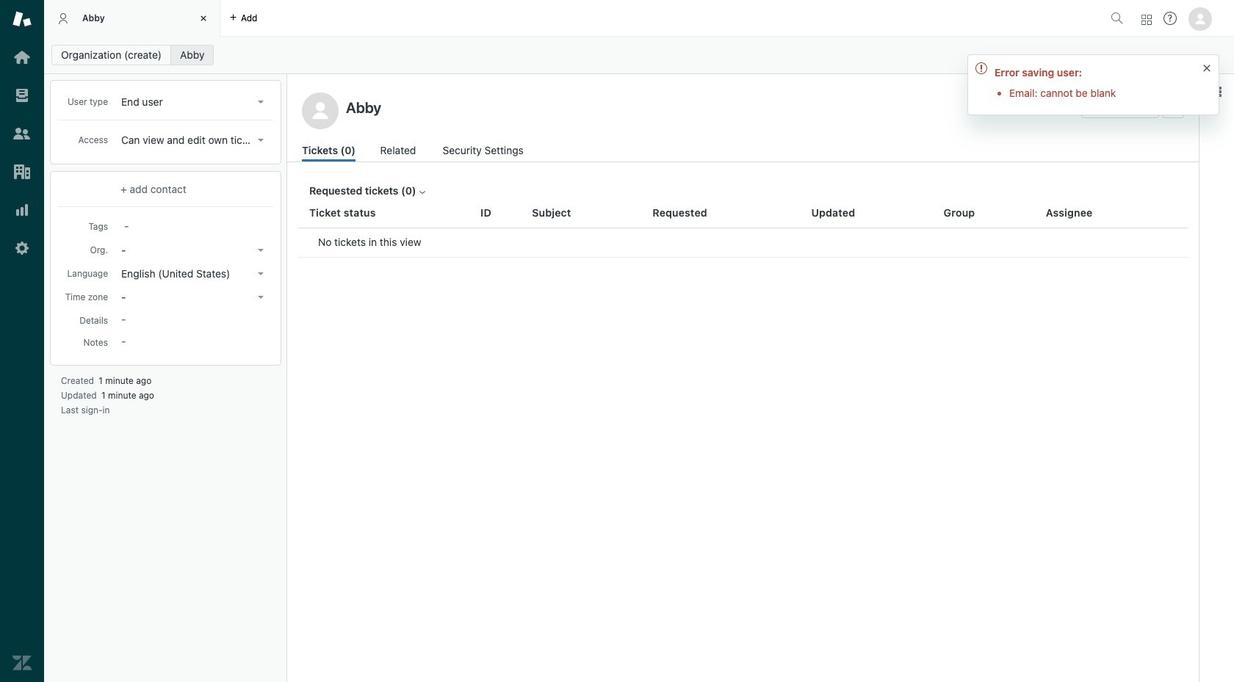 Task type: locate. For each thing, give the bounding box(es) containing it.
close image
[[196, 11, 211, 26]]

0 vertical spatial arrow down image
[[258, 101, 264, 104]]

tab
[[44, 0, 220, 37]]

admin image
[[12, 239, 32, 258]]

None text field
[[342, 96, 1076, 118]]

1 arrow down image from the top
[[258, 101, 264, 104]]

apps image
[[1211, 86, 1223, 98]]

1 arrow down image from the top
[[258, 139, 264, 142]]

main element
[[0, 0, 44, 683]]

grid
[[287, 198, 1199, 683]]

2 arrow down image from the top
[[258, 249, 264, 252]]

arrow down image
[[258, 101, 264, 104], [258, 273, 264, 276], [258, 296, 264, 299]]

zendesk support image
[[12, 10, 32, 29]]

arrow down image
[[258, 139, 264, 142], [258, 249, 264, 252]]

2 vertical spatial arrow down image
[[258, 296, 264, 299]]

secondary element
[[44, 40, 1234, 70]]

2 arrow down image from the top
[[258, 273, 264, 276]]

customers image
[[12, 124, 32, 143]]

tabs tab list
[[44, 0, 1105, 37]]

1 vertical spatial arrow down image
[[258, 249, 264, 252]]

1 vertical spatial arrow down image
[[258, 273, 264, 276]]

get started image
[[12, 48, 32, 67]]

0 vertical spatial arrow down image
[[258, 139, 264, 142]]



Task type: describe. For each thing, give the bounding box(es) containing it.
zendesk products image
[[1142, 14, 1152, 25]]

- field
[[118, 217, 270, 234]]

zendesk image
[[12, 654, 32, 673]]

views image
[[12, 86, 32, 105]]

get help image
[[1164, 12, 1177, 25]]

organizations image
[[12, 162, 32, 181]]

3 arrow down image from the top
[[258, 296, 264, 299]]

reporting image
[[12, 201, 32, 220]]



Task type: vqa. For each thing, say whether or not it's contained in the screenshot.
March 25, 2024 text field
no



